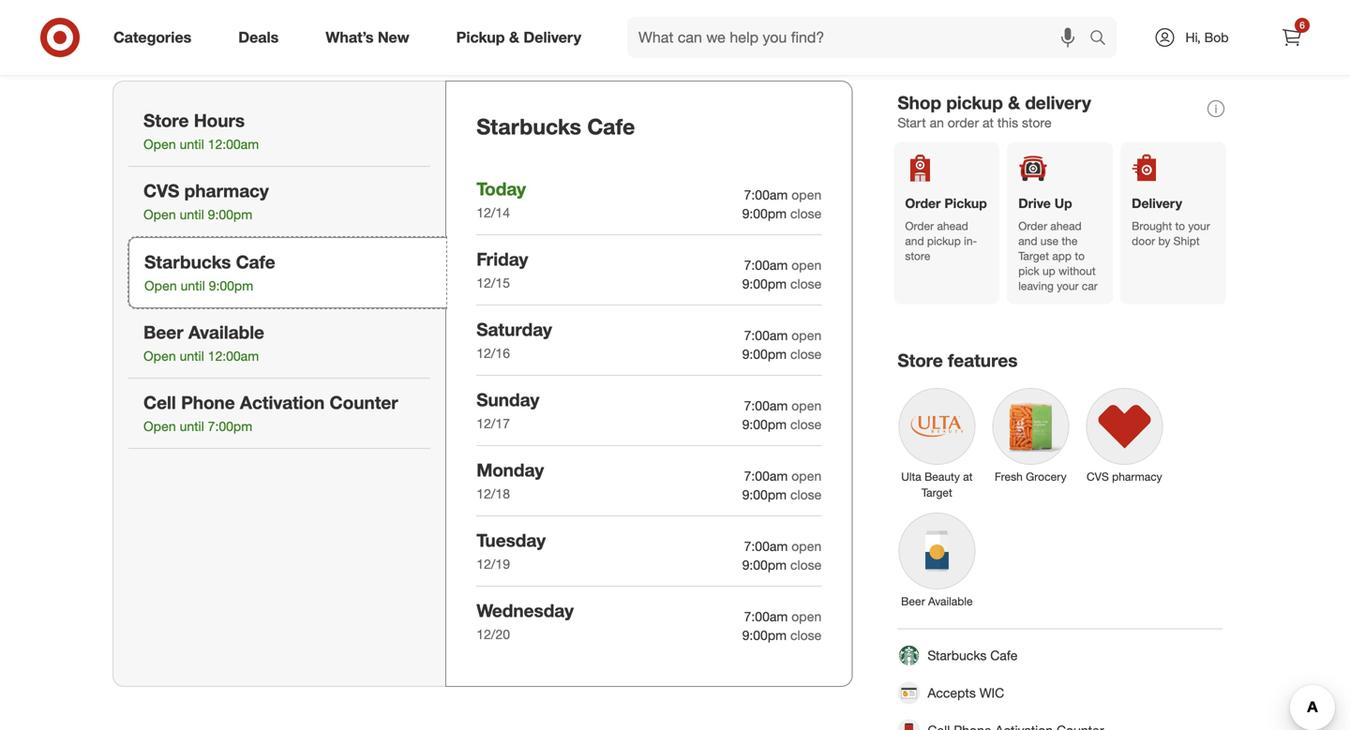 Task type: vqa. For each thing, say whether or not it's contained in the screenshot.
middle purchaser
no



Task type: locate. For each thing, give the bounding box(es) containing it.
phone
[[181, 392, 235, 414]]

pick
[[1019, 264, 1040, 278]]

target inside ulta beauty at target
[[922, 486, 953, 500]]

available
[[188, 322, 264, 343], [929, 595, 973, 609]]

7:00pm
[[208, 418, 252, 435]]

1 vertical spatial available
[[929, 595, 973, 609]]

counter
[[330, 392, 398, 414]]

12:00am inside beer available open until 12:00am
[[208, 348, 259, 365]]

until up beer available open until 12:00am
[[181, 278, 205, 294]]

categories
[[113, 28, 192, 46]]

0 horizontal spatial ahead
[[937, 219, 969, 233]]

0 horizontal spatial beer
[[144, 322, 183, 343]]

and
[[905, 234, 924, 248], [1019, 234, 1038, 248]]

open inside store hours open until 12:00am
[[144, 136, 176, 153]]

0 vertical spatial pickup
[[947, 92, 1003, 114]]

7:00am open 9:00pm close for wednesday
[[742, 609, 822, 644]]

until up phone
[[180, 348, 204, 365]]

until
[[180, 136, 204, 153], [180, 207, 204, 223], [181, 278, 205, 294], [180, 348, 204, 365], [180, 418, 204, 435]]

7:00am open 9:00pm close for tuesday
[[742, 538, 822, 573]]

1 vertical spatial 12:00am
[[208, 348, 259, 365]]

6 open from the top
[[792, 538, 822, 555]]

close for saturday
[[791, 346, 822, 362]]

until inside beer available open until 12:00am
[[180, 348, 204, 365]]

store
[[144, 110, 189, 131], [898, 350, 943, 372]]

0 horizontal spatial target
[[922, 486, 953, 500]]

app
[[1053, 249, 1072, 263]]

1 horizontal spatial store
[[1022, 114, 1052, 131]]

1 horizontal spatial target
[[1019, 249, 1050, 263]]

open for starbucks cafe
[[144, 278, 177, 294]]

brought
[[1132, 219, 1173, 233]]

12/16
[[477, 345, 510, 362]]

5 7:00am open 9:00pm close from the top
[[742, 468, 822, 503]]

pickup right new
[[456, 28, 505, 46]]

at left this
[[983, 114, 994, 131]]

3 open from the top
[[792, 327, 822, 344]]

close for today
[[791, 205, 822, 222]]

1 vertical spatial delivery
[[1132, 195, 1183, 212]]

2 7:00am from the top
[[744, 257, 788, 273]]

ahead for pickup
[[937, 219, 969, 233]]

12:00am
[[208, 136, 259, 153], [208, 348, 259, 365]]

12/15
[[477, 275, 510, 291]]

2 horizontal spatial starbucks
[[928, 647, 987, 664]]

0 vertical spatial at
[[983, 114, 994, 131]]

search
[[1081, 30, 1127, 48]]

5 7:00am from the top
[[744, 468, 788, 484]]

ahead for up
[[1051, 219, 1082, 233]]

cvs down store hours open until 12:00am
[[144, 180, 180, 202]]

1 horizontal spatial starbucks cafe
[[928, 647, 1018, 664]]

until down the hours
[[180, 136, 204, 153]]

1 vertical spatial &
[[1008, 92, 1021, 114]]

open inside starbucks cafe open until 9:00pm
[[144, 278, 177, 294]]

at inside shop pickup & delivery start an order at this store
[[983, 114, 994, 131]]

1 vertical spatial store
[[905, 249, 931, 263]]

1 vertical spatial target
[[922, 486, 953, 500]]

open
[[792, 187, 822, 203], [792, 257, 822, 273], [792, 327, 822, 344], [792, 398, 822, 414], [792, 468, 822, 484], [792, 538, 822, 555], [792, 609, 822, 625]]

1 vertical spatial store
[[898, 350, 943, 372]]

9:00pm
[[742, 205, 787, 222], [208, 207, 252, 223], [742, 276, 787, 292], [209, 278, 253, 294], [742, 346, 787, 362], [742, 416, 787, 433], [742, 487, 787, 503], [742, 557, 787, 573], [742, 627, 787, 644]]

starbucks cafe up today
[[477, 114, 635, 140]]

cvs inside cvs pharmacy link
[[1087, 470, 1109, 484]]

1 vertical spatial at
[[963, 470, 973, 484]]

7 7:00am open 9:00pm close from the top
[[742, 609, 822, 644]]

this
[[998, 114, 1019, 131]]

cvs
[[144, 180, 180, 202], [1087, 470, 1109, 484]]

1 horizontal spatial available
[[929, 595, 973, 609]]

5 close from the top
[[791, 487, 822, 503]]

1 close from the top
[[791, 205, 822, 222]]

12/18
[[477, 486, 510, 502]]

delivery
[[1026, 92, 1092, 114]]

0 horizontal spatial pharmacy
[[184, 180, 269, 202]]

available for beer available
[[929, 595, 973, 609]]

0 horizontal spatial your
[[1057, 279, 1079, 293]]

1 7:00am from the top
[[744, 187, 788, 203]]

1 horizontal spatial to
[[1176, 219, 1186, 233]]

until for store
[[180, 136, 204, 153]]

0 vertical spatial beer
[[144, 322, 183, 343]]

0 vertical spatial pickup
[[456, 28, 505, 46]]

9:00pm for friday
[[742, 276, 787, 292]]

at right beauty
[[963, 470, 973, 484]]

0 vertical spatial target
[[1019, 249, 1050, 263]]

accepts wic
[[928, 685, 1005, 701]]

available inside beer available open until 12:00am
[[188, 322, 264, 343]]

beer inside beer available open until 12:00am
[[144, 322, 183, 343]]

2 open from the top
[[792, 257, 822, 273]]

7 open from the top
[[792, 609, 822, 625]]

open for sunday
[[792, 398, 822, 414]]

1 horizontal spatial delivery
[[1132, 195, 1183, 212]]

order
[[905, 195, 941, 212], [905, 219, 934, 233], [1019, 219, 1048, 233]]

0 vertical spatial cafe
[[587, 114, 635, 140]]

0 horizontal spatial to
[[1075, 249, 1085, 263]]

1 open from the top
[[792, 187, 822, 203]]

1 vertical spatial cvs
[[1087, 470, 1109, 484]]

1 vertical spatial pickup
[[928, 234, 961, 248]]

an
[[930, 114, 944, 131]]

pharmacy inside cvs pharmacy open until 9:00pm
[[184, 180, 269, 202]]

0 horizontal spatial cafe
[[236, 251, 275, 273]]

ulta beauty at target
[[902, 470, 973, 500]]

4 7:00am from the top
[[744, 398, 788, 414]]

until for beer
[[180, 348, 204, 365]]

open up cell
[[144, 348, 176, 365]]

accepts
[[928, 685, 976, 701]]

1 and from the left
[[905, 234, 924, 248]]

wednesday
[[477, 600, 574, 622]]

1 horizontal spatial pickup
[[945, 195, 987, 212]]

beer available link
[[890, 505, 984, 614]]

open inside beer available open until 12:00am
[[144, 348, 176, 365]]

1 vertical spatial your
[[1057, 279, 1079, 293]]

your
[[1189, 219, 1211, 233], [1057, 279, 1079, 293]]

4 open from the top
[[792, 398, 822, 414]]

open
[[144, 136, 176, 153], [144, 207, 176, 223], [144, 278, 177, 294], [144, 348, 176, 365], [144, 418, 176, 435]]

0 vertical spatial cvs
[[144, 180, 180, 202]]

close
[[791, 205, 822, 222], [791, 276, 822, 292], [791, 346, 822, 362], [791, 416, 822, 433], [791, 487, 822, 503], [791, 557, 822, 573], [791, 627, 822, 644]]

beer available open until 12:00am
[[144, 322, 264, 365]]

cell phone activation counter open until 7:00pm
[[144, 392, 398, 435]]

2 vertical spatial cafe
[[991, 647, 1018, 664]]

1 vertical spatial cafe
[[236, 251, 275, 273]]

pickup inside order pickup order ahead and pickup in- store
[[945, 195, 987, 212]]

0 vertical spatial starbucks
[[477, 114, 581, 140]]

target up the pick
[[1019, 249, 1050, 263]]

in-
[[964, 234, 977, 248]]

1 horizontal spatial pharmacy
[[1112, 470, 1163, 484]]

1 horizontal spatial store
[[898, 350, 943, 372]]

7:00am for friday
[[744, 257, 788, 273]]

order inside the "drive up order ahead and use the target app to pick up without leaving your car"
[[1019, 219, 1048, 233]]

open for friday
[[792, 257, 822, 273]]

close for wednesday
[[791, 627, 822, 644]]

pharmacy for cvs pharmacy open until 9:00pm
[[184, 180, 269, 202]]

1 vertical spatial pharmacy
[[1112, 470, 1163, 484]]

0 horizontal spatial cvs
[[144, 180, 180, 202]]

0 horizontal spatial at
[[963, 470, 973, 484]]

pharmacy right grocery
[[1112, 470, 1163, 484]]

starbucks up accepts
[[928, 647, 987, 664]]

open up beer available open until 12:00am
[[144, 278, 177, 294]]

pickup left in- in the top of the page
[[928, 234, 961, 248]]

starbucks cafe open until 9:00pm
[[144, 251, 275, 294]]

1 horizontal spatial beer
[[901, 595, 925, 609]]

until inside store hours open until 12:00am
[[180, 136, 204, 153]]

leaving
[[1019, 279, 1054, 293]]

close for monday
[[791, 487, 822, 503]]

1 horizontal spatial &
[[1008, 92, 1021, 114]]

9:00pm for wednesday
[[742, 627, 787, 644]]

shop
[[898, 92, 942, 114]]

4 7:00am open 9:00pm close from the top
[[742, 398, 822, 433]]

0 vertical spatial to
[[1176, 219, 1186, 233]]

monday
[[477, 459, 544, 481]]

beer for beer available
[[901, 595, 925, 609]]

2 ahead from the left
[[1051, 219, 1082, 233]]

3 7:00am from the top
[[744, 327, 788, 344]]

available inside 'beer available' link
[[929, 595, 973, 609]]

1 horizontal spatial your
[[1189, 219, 1211, 233]]

friday
[[477, 248, 528, 270]]

ahead inside order pickup order ahead and pickup in- store
[[937, 219, 969, 233]]

7:00am open 9:00pm close for sunday
[[742, 398, 822, 433]]

5 open from the top
[[792, 468, 822, 484]]

your inside "delivery brought to your door by shipt"
[[1189, 219, 1211, 233]]

9:00pm for monday
[[742, 487, 787, 503]]

and left use
[[1019, 234, 1038, 248]]

deals link
[[222, 17, 302, 58]]

what's new link
[[310, 17, 433, 58]]

cvs pharmacy open until 9:00pm
[[144, 180, 269, 223]]

2 vertical spatial starbucks
[[928, 647, 987, 664]]

7:00am for wednesday
[[744, 609, 788, 625]]

1 12:00am from the top
[[208, 136, 259, 153]]

1 horizontal spatial ahead
[[1051, 219, 1082, 233]]

0 vertical spatial pharmacy
[[184, 180, 269, 202]]

to up shipt
[[1176, 219, 1186, 233]]

target down beauty
[[922, 486, 953, 500]]

beer
[[144, 322, 183, 343], [901, 595, 925, 609]]

pharmacy
[[184, 180, 269, 202], [1112, 470, 1163, 484]]

3 7:00am open 9:00pm close from the top
[[742, 327, 822, 362]]

7:00am open 9:00pm close
[[742, 187, 822, 222], [742, 257, 822, 292], [742, 327, 822, 362], [742, 398, 822, 433], [742, 468, 822, 503], [742, 538, 822, 573], [742, 609, 822, 644]]

12/19
[[477, 556, 510, 573]]

12:00am up phone
[[208, 348, 259, 365]]

12:00am for store hours
[[208, 136, 259, 153]]

1 vertical spatial beer
[[901, 595, 925, 609]]

store left features
[[898, 350, 943, 372]]

target
[[1019, 249, 1050, 263], [922, 486, 953, 500]]

open inside cvs pharmacy open until 9:00pm
[[144, 207, 176, 223]]

order
[[948, 114, 979, 131]]

until up starbucks cafe open until 9:00pm at left top
[[180, 207, 204, 223]]

0 horizontal spatial store
[[144, 110, 189, 131]]

0 horizontal spatial delivery
[[524, 28, 582, 46]]

to up without
[[1075, 249, 1085, 263]]

saturday 12/16
[[477, 319, 552, 362]]

pickup up the order
[[947, 92, 1003, 114]]

until inside cvs pharmacy open until 9:00pm
[[180, 207, 204, 223]]

features
[[948, 350, 1018, 372]]

0 horizontal spatial starbucks cafe
[[477, 114, 635, 140]]

starbucks up today
[[477, 114, 581, 140]]

pickup
[[947, 92, 1003, 114], [928, 234, 961, 248]]

store
[[1022, 114, 1052, 131], [905, 249, 931, 263]]

3 close from the top
[[791, 346, 822, 362]]

7 7:00am from the top
[[744, 609, 788, 625]]

fresh grocery
[[995, 470, 1067, 484]]

until down phone
[[180, 418, 204, 435]]

store left the hours
[[144, 110, 189, 131]]

until inside starbucks cafe open until 9:00pm
[[181, 278, 205, 294]]

pickup up in- in the top of the page
[[945, 195, 987, 212]]

1 vertical spatial starbucks cafe
[[928, 647, 1018, 664]]

cvs right grocery
[[1087, 470, 1109, 484]]

available up accepts
[[929, 595, 973, 609]]

1 vertical spatial to
[[1075, 249, 1085, 263]]

2 and from the left
[[1019, 234, 1038, 248]]

and inside the "drive up order ahead and use the target app to pick up without leaving your car"
[[1019, 234, 1038, 248]]

2 7:00am open 9:00pm close from the top
[[742, 257, 822, 292]]

2 12:00am from the top
[[208, 348, 259, 365]]

ulta beauty at target link
[[890, 380, 984, 505]]

pharmacy down store hours open until 12:00am
[[184, 180, 269, 202]]

0 vertical spatial store
[[144, 110, 189, 131]]

0 vertical spatial store
[[1022, 114, 1052, 131]]

target inside the "drive up order ahead and use the target app to pick up without leaving your car"
[[1019, 249, 1050, 263]]

7:00am open 9:00pm close for monday
[[742, 468, 822, 503]]

6 close from the top
[[791, 557, 822, 573]]

cafe
[[587, 114, 635, 140], [236, 251, 275, 273], [991, 647, 1018, 664]]

open inside cell phone activation counter open until 7:00pm
[[144, 418, 176, 435]]

open up cvs pharmacy open until 9:00pm
[[144, 136, 176, 153]]

7:00am
[[744, 187, 788, 203], [744, 257, 788, 273], [744, 327, 788, 344], [744, 398, 788, 414], [744, 468, 788, 484], [744, 538, 788, 555], [744, 609, 788, 625]]

0 vertical spatial 12:00am
[[208, 136, 259, 153]]

6 7:00am from the top
[[744, 538, 788, 555]]

7:00am for saturday
[[744, 327, 788, 344]]

9:00pm for saturday
[[742, 346, 787, 362]]

up
[[1055, 195, 1073, 212]]

12:00am down the hours
[[208, 136, 259, 153]]

starbucks cafe
[[477, 114, 635, 140], [928, 647, 1018, 664]]

6 7:00am open 9:00pm close from the top
[[742, 538, 822, 573]]

and inside order pickup order ahead and pickup in- store
[[905, 234, 924, 248]]

1 horizontal spatial cvs
[[1087, 470, 1109, 484]]

store inside store hours open until 12:00am
[[144, 110, 189, 131]]

0 horizontal spatial &
[[509, 28, 520, 46]]

1 7:00am open 9:00pm close from the top
[[742, 187, 822, 222]]

12:00am inside store hours open until 12:00am
[[208, 136, 259, 153]]

7:00am open 9:00pm close for today
[[742, 187, 822, 222]]

2 horizontal spatial cafe
[[991, 647, 1018, 664]]

friday 12/15
[[477, 248, 528, 291]]

ahead
[[937, 219, 969, 233], [1051, 219, 1082, 233]]

7 close from the top
[[791, 627, 822, 644]]

your down without
[[1057, 279, 1079, 293]]

your up shipt
[[1189, 219, 1211, 233]]

cvs inside cvs pharmacy open until 9:00pm
[[144, 180, 180, 202]]

order for drive up
[[1019, 219, 1048, 233]]

starbucks down cvs pharmacy open until 9:00pm
[[144, 251, 231, 273]]

1 ahead from the left
[[937, 219, 969, 233]]

pharmacy inside cvs pharmacy link
[[1112, 470, 1163, 484]]

0 horizontal spatial available
[[188, 322, 264, 343]]

1 vertical spatial starbucks
[[144, 251, 231, 273]]

open down cell
[[144, 418, 176, 435]]

0 horizontal spatial and
[[905, 234, 924, 248]]

to inside the "drive up order ahead and use the target app to pick up without leaving your car"
[[1075, 249, 1085, 263]]

open up starbucks cafe open until 9:00pm at left top
[[144, 207, 176, 223]]

0 vertical spatial your
[[1189, 219, 1211, 233]]

ahead inside the "drive up order ahead and use the target app to pick up without leaving your car"
[[1051, 219, 1082, 233]]

available down starbucks cafe open until 9:00pm at left top
[[188, 322, 264, 343]]

0 vertical spatial available
[[188, 322, 264, 343]]

2 close from the top
[[791, 276, 822, 292]]

0 horizontal spatial store
[[905, 249, 931, 263]]

open for tuesday
[[792, 538, 822, 555]]

and for order
[[905, 234, 924, 248]]

ahead up in- in the top of the page
[[937, 219, 969, 233]]

starbucks cafe up "accepts wic"
[[928, 647, 1018, 664]]

ahead up the
[[1051, 219, 1082, 233]]

0 horizontal spatial starbucks
[[144, 251, 231, 273]]

open for today
[[792, 187, 822, 203]]

without
[[1059, 264, 1096, 278]]

1 horizontal spatial at
[[983, 114, 994, 131]]

pickup
[[456, 28, 505, 46], [945, 195, 987, 212]]

drive
[[1019, 195, 1051, 212]]

1 horizontal spatial and
[[1019, 234, 1038, 248]]

4 close from the top
[[791, 416, 822, 433]]

and left in- in the top of the page
[[905, 234, 924, 248]]

1 vertical spatial pickup
[[945, 195, 987, 212]]

store inside shop pickup & delivery start an order at this store
[[1022, 114, 1052, 131]]



Task type: describe. For each thing, give the bounding box(es) containing it.
pickup inside shop pickup & delivery start an order at this store
[[947, 92, 1003, 114]]

9:00pm for sunday
[[742, 416, 787, 433]]

0 vertical spatial &
[[509, 28, 520, 46]]

tuesday 12/19
[[477, 530, 546, 573]]

beauty
[[925, 470, 960, 484]]

open for saturday
[[792, 327, 822, 344]]

What can we help you find? suggestions appear below search field
[[628, 17, 1095, 58]]

9:00pm inside starbucks cafe open until 9:00pm
[[209, 278, 253, 294]]

cvs pharmacy
[[1087, 470, 1163, 484]]

bob
[[1205, 29, 1229, 45]]

start
[[898, 114, 926, 131]]

monday 12/18
[[477, 459, 544, 502]]

0 vertical spatial starbucks cafe
[[477, 114, 635, 140]]

by
[[1159, 234, 1171, 248]]

7:00am for today
[[744, 187, 788, 203]]

7:00am open 9:00pm close for saturday
[[742, 327, 822, 362]]

store hours open until 12:00am
[[144, 110, 259, 153]]

delivery inside "delivery brought to your door by shipt"
[[1132, 195, 1183, 212]]

pickup & delivery link
[[440, 17, 605, 58]]

12/14
[[477, 205, 510, 221]]

7:00am open 9:00pm close for friday
[[742, 257, 822, 292]]

0 vertical spatial delivery
[[524, 28, 582, 46]]

& inside shop pickup & delivery start an order at this store
[[1008, 92, 1021, 114]]

ulta
[[902, 470, 922, 484]]

cvs for cvs pharmacy
[[1087, 470, 1109, 484]]

cafe inside starbucks cafe open until 9:00pm
[[236, 251, 275, 273]]

what's new
[[326, 28, 410, 46]]

open for store hours
[[144, 136, 176, 153]]

fresh grocery link
[[984, 380, 1078, 489]]

at inside ulta beauty at target
[[963, 470, 973, 484]]

to inside "delivery brought to your door by shipt"
[[1176, 219, 1186, 233]]

until inside cell phone activation counter open until 7:00pm
[[180, 418, 204, 435]]

12:00am for beer available
[[208, 348, 259, 365]]

7:00am for sunday
[[744, 398, 788, 414]]

what's
[[326, 28, 374, 46]]

order pickup order ahead and pickup in- store
[[905, 195, 987, 263]]

cvs for cvs pharmacy open until 9:00pm
[[144, 180, 180, 202]]

store inside order pickup order ahead and pickup in- store
[[905, 249, 931, 263]]

search button
[[1081, 17, 1127, 62]]

store features
[[898, 350, 1018, 372]]

today
[[477, 178, 526, 200]]

car
[[1082, 279, 1098, 293]]

hours
[[194, 110, 245, 131]]

beer for beer available open until 12:00am
[[144, 322, 183, 343]]

and for drive
[[1019, 234, 1038, 248]]

deals
[[238, 28, 279, 46]]

6
[[1300, 19, 1305, 31]]

open for cvs pharmacy
[[144, 207, 176, 223]]

7:00am for tuesday
[[744, 538, 788, 555]]

1 horizontal spatial cafe
[[587, 114, 635, 140]]

fresh
[[995, 470, 1023, 484]]

today 12/14
[[477, 178, 526, 221]]

wednesday 12/20
[[477, 600, 574, 643]]

9:00pm for today
[[742, 205, 787, 222]]

6 link
[[1272, 17, 1313, 58]]

sunday
[[477, 389, 540, 411]]

activation
[[240, 392, 325, 414]]

cvs pharmacy link
[[1078, 380, 1172, 489]]

pharmacy for cvs pharmacy
[[1112, 470, 1163, 484]]

your inside the "drive up order ahead and use the target app to pick up without leaving your car"
[[1057, 279, 1079, 293]]

open for wednesday
[[792, 609, 822, 625]]

order for order pickup
[[905, 219, 934, 233]]

sunday 12/17
[[477, 389, 540, 432]]

door
[[1132, 234, 1156, 248]]

grocery
[[1026, 470, 1067, 484]]

9:00pm for tuesday
[[742, 557, 787, 573]]

up
[[1043, 264, 1056, 278]]

0 horizontal spatial pickup
[[456, 28, 505, 46]]

hi,
[[1186, 29, 1201, 45]]

pickup inside order pickup order ahead and pickup in- store
[[928, 234, 961, 248]]

cell
[[144, 392, 176, 414]]

new
[[378, 28, 410, 46]]

available for beer available open until 12:00am
[[188, 322, 264, 343]]

1 horizontal spatial starbucks
[[477, 114, 581, 140]]

9:00pm inside cvs pharmacy open until 9:00pm
[[208, 207, 252, 223]]

12/20
[[477, 627, 510, 643]]

starbucks inside starbucks cafe open until 9:00pm
[[144, 251, 231, 273]]

beer available
[[901, 595, 973, 609]]

close for friday
[[791, 276, 822, 292]]

12/17
[[477, 416, 510, 432]]

shipt
[[1174, 234, 1200, 248]]

hi, bob
[[1186, 29, 1229, 45]]

store capabilities with hours, vertical tabs tab list
[[113, 81, 447, 687]]

open for beer available
[[144, 348, 176, 365]]

use
[[1041, 234, 1059, 248]]

until for cvs
[[180, 207, 204, 223]]

wic
[[980, 685, 1005, 701]]

7:00am for monday
[[744, 468, 788, 484]]

pickup & delivery
[[456, 28, 582, 46]]

delivery brought to your door by shipt
[[1132, 195, 1211, 248]]

drive up order ahead and use the target app to pick up without leaving your car
[[1019, 195, 1098, 293]]

categories link
[[98, 17, 215, 58]]

store for store hours open until 12:00am
[[144, 110, 189, 131]]

close for tuesday
[[791, 557, 822, 573]]

tuesday
[[477, 530, 546, 551]]

until for starbucks
[[181, 278, 205, 294]]

close for sunday
[[791, 416, 822, 433]]

saturday
[[477, 319, 552, 340]]

the
[[1062, 234, 1078, 248]]

shop pickup & delivery start an order at this store
[[898, 92, 1092, 131]]

store for store features
[[898, 350, 943, 372]]

open for monday
[[792, 468, 822, 484]]



